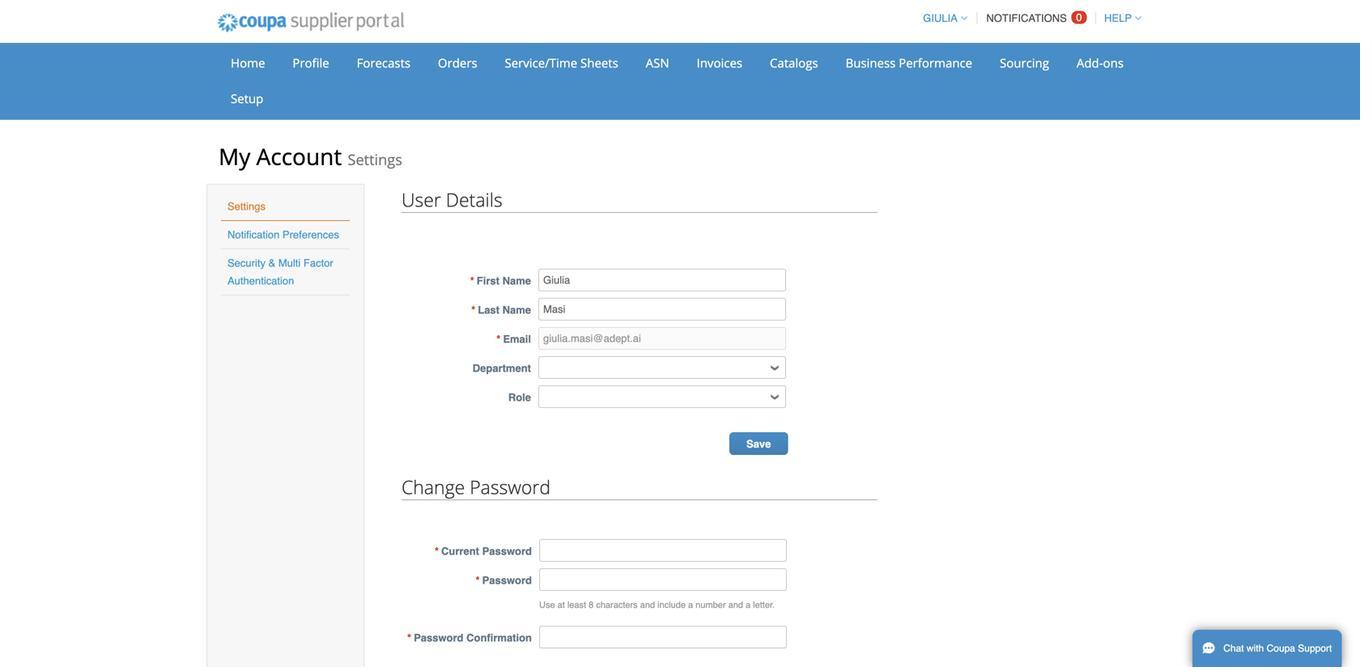 Task type: locate. For each thing, give the bounding box(es) containing it.
account
[[256, 141, 342, 172]]

0 vertical spatial name
[[502, 275, 531, 287]]

navigation
[[916, 2, 1142, 34]]

asn
[[646, 55, 669, 71]]

*
[[470, 275, 474, 287], [471, 304, 475, 316], [497, 333, 501, 345], [435, 545, 439, 557], [476, 574, 480, 587], [407, 632, 411, 644]]

settings inside the my account settings
[[348, 149, 402, 170]]

* for * current password
[[435, 545, 439, 557]]

giulia link
[[916, 12, 967, 24]]

performance
[[899, 55, 972, 71]]

business performance
[[846, 55, 972, 71]]

None password field
[[539, 539, 787, 562], [539, 568, 787, 591], [539, 626, 787, 649], [539, 539, 787, 562], [539, 568, 787, 591], [539, 626, 787, 649]]

* for * email
[[497, 333, 501, 345]]

None text field
[[538, 269, 786, 291], [538, 327, 786, 350], [538, 269, 786, 291], [538, 327, 786, 350]]

save button
[[729, 432, 788, 455]]

settings up user
[[348, 149, 402, 170]]

1 horizontal spatial a
[[746, 600, 751, 610]]

chat with coupa support button
[[1193, 630, 1342, 667]]

0 vertical spatial settings
[[348, 149, 402, 170]]

business
[[846, 55, 896, 71]]

department
[[473, 362, 531, 374]]

and right number
[[728, 600, 743, 610]]

navigation containing notifications 0
[[916, 2, 1142, 34]]

confirmation
[[466, 632, 532, 644]]

1 horizontal spatial and
[[728, 600, 743, 610]]

None text field
[[538, 298, 786, 321]]

current
[[441, 545, 479, 557]]

name right first
[[502, 275, 531, 287]]

* current password
[[435, 545, 532, 557]]

invoices
[[697, 55, 742, 71]]

1 vertical spatial name
[[502, 304, 531, 316]]

1 a from the left
[[688, 600, 693, 610]]

support
[[1298, 643, 1332, 654]]

* password confirmation
[[407, 632, 532, 644]]

add-ons
[[1077, 55, 1124, 71]]

include
[[658, 600, 686, 610]]

a left the letter.
[[746, 600, 751, 610]]

* for * last name
[[471, 304, 475, 316]]

service/time
[[505, 55, 577, 71]]

and left include
[[640, 600, 655, 610]]

name for * last name
[[502, 304, 531, 316]]

0 horizontal spatial settings
[[228, 200, 266, 213]]

add-
[[1077, 55, 1103, 71]]

* for * first name
[[470, 275, 474, 287]]

password down * current password
[[482, 574, 532, 587]]

chat
[[1224, 643, 1244, 654]]

name
[[502, 275, 531, 287], [502, 304, 531, 316]]

first
[[477, 275, 500, 287]]

settings up notification
[[228, 200, 266, 213]]

characters
[[596, 600, 638, 610]]

my
[[219, 141, 251, 172]]

letter.
[[753, 600, 775, 610]]

preferences
[[283, 229, 339, 241]]

chat with coupa support
[[1224, 643, 1332, 654]]

sourcing
[[1000, 55, 1049, 71]]

coupa
[[1267, 643, 1295, 654]]

name right last
[[502, 304, 531, 316]]

2 and from the left
[[728, 600, 743, 610]]

2 name from the top
[[502, 304, 531, 316]]

setup link
[[220, 87, 274, 111]]

password
[[470, 474, 551, 500], [482, 545, 532, 557], [482, 574, 532, 587], [414, 632, 464, 644]]

service/time sheets link
[[494, 51, 629, 75]]

password for * password confirmation
[[414, 632, 464, 644]]

0 horizontal spatial a
[[688, 600, 693, 610]]

forecasts
[[357, 55, 411, 71]]

password up * current password
[[470, 474, 551, 500]]

password left confirmation
[[414, 632, 464, 644]]

sheets
[[581, 55, 618, 71]]

use
[[539, 600, 555, 610]]

1 horizontal spatial settings
[[348, 149, 402, 170]]

0 horizontal spatial and
[[640, 600, 655, 610]]

security
[[228, 257, 266, 269]]

a
[[688, 600, 693, 610], [746, 600, 751, 610]]

password up * password
[[482, 545, 532, 557]]

service/time sheets
[[505, 55, 618, 71]]

user
[[402, 187, 441, 212]]

1 name from the top
[[502, 275, 531, 287]]

change
[[402, 474, 465, 500]]

business performance link
[[835, 51, 983, 75]]

a right include
[[688, 600, 693, 610]]

catalogs link
[[759, 51, 829, 75]]

profile link
[[282, 51, 340, 75]]

help
[[1104, 12, 1132, 24]]

notification
[[228, 229, 280, 241]]

1 vertical spatial settings
[[228, 200, 266, 213]]

settings
[[348, 149, 402, 170], [228, 200, 266, 213]]

notification preferences
[[228, 229, 339, 241]]

and
[[640, 600, 655, 610], [728, 600, 743, 610]]

* email
[[497, 333, 531, 345]]

8
[[589, 600, 594, 610]]



Task type: describe. For each thing, give the bounding box(es) containing it.
* for * password
[[476, 574, 480, 587]]

role
[[508, 391, 531, 404]]

catalogs
[[770, 55, 818, 71]]

with
[[1247, 643, 1264, 654]]

user details
[[402, 187, 503, 212]]

details
[[446, 187, 503, 212]]

security & multi factor authentication
[[228, 257, 333, 287]]

profile
[[293, 55, 329, 71]]

orders
[[438, 55, 477, 71]]

home
[[231, 55, 265, 71]]

forecasts link
[[346, 51, 421, 75]]

home link
[[220, 51, 276, 75]]

last
[[478, 304, 500, 316]]

number
[[696, 600, 726, 610]]

add-ons link
[[1066, 51, 1134, 75]]

orders link
[[427, 51, 488, 75]]

invoices link
[[686, 51, 753, 75]]

least
[[567, 600, 586, 610]]

sourcing link
[[989, 51, 1060, 75]]

setup
[[231, 90, 263, 107]]

* last name
[[471, 304, 531, 316]]

save
[[746, 438, 771, 450]]

notifications
[[986, 12, 1067, 24]]

password for * password
[[482, 574, 532, 587]]

&
[[268, 257, 275, 269]]

* first name
[[470, 275, 531, 287]]

multi
[[278, 257, 301, 269]]

authentication
[[228, 275, 294, 287]]

1 and from the left
[[640, 600, 655, 610]]

* for * password confirmation
[[407, 632, 411, 644]]

name for * first name
[[502, 275, 531, 287]]

security & multi factor authentication link
[[228, 257, 333, 287]]

email
[[503, 333, 531, 345]]

help link
[[1097, 12, 1142, 24]]

notifications 0
[[986, 11, 1082, 24]]

my account settings
[[219, 141, 402, 172]]

coupa supplier portal image
[[206, 2, 415, 43]]

0
[[1076, 11, 1082, 23]]

2 a from the left
[[746, 600, 751, 610]]

at
[[558, 600, 565, 610]]

notification preferences link
[[228, 229, 339, 241]]

factor
[[304, 257, 333, 269]]

settings link
[[228, 200, 266, 213]]

use at least 8 characters and include a number and a letter.
[[539, 600, 775, 610]]

* password
[[476, 574, 532, 587]]

asn link
[[635, 51, 680, 75]]

password for change password
[[470, 474, 551, 500]]

ons
[[1103, 55, 1124, 71]]

change password
[[402, 474, 551, 500]]

giulia
[[923, 12, 958, 24]]



Task type: vqa. For each thing, say whether or not it's contained in the screenshot.
the Help "link"
yes



